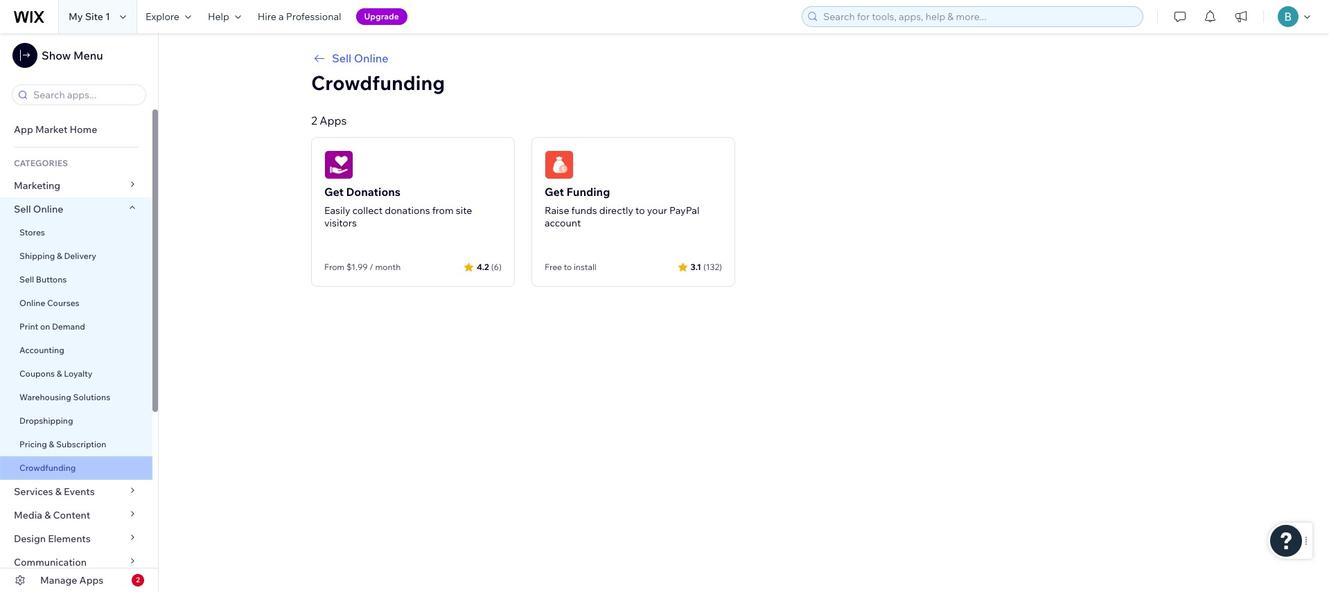 Task type: locate. For each thing, give the bounding box(es) containing it.
manage
[[40, 575, 77, 587]]

1 vertical spatial sell online
[[14, 203, 63, 216]]

show
[[42, 49, 71, 62]]

sell for the leftmost sell online link
[[14, 203, 31, 216]]

my
[[69, 10, 83, 23]]

accounting link
[[0, 339, 152, 362]]

media & content
[[14, 509, 90, 522]]

apps up get donations logo
[[320, 114, 347, 128]]

sell online down upgrade button
[[332, 51, 389, 65]]

& for subscription
[[49, 439, 54, 450]]

get funding logo image
[[545, 150, 574, 180]]

0 vertical spatial to
[[636, 204, 645, 217]]

online up print
[[19, 298, 45, 308]]

shipping & delivery
[[19, 251, 96, 261]]

get inside get donations easily collect donations from site visitors
[[324, 185, 344, 199]]

0 vertical spatial crowdfunding
[[311, 71, 445, 95]]

a
[[279, 10, 284, 23]]

shipping & delivery link
[[0, 245, 152, 268]]

funds
[[572, 204, 597, 217]]

design elements
[[14, 533, 91, 545]]

from $1.99 / month
[[324, 262, 401, 272]]

1 horizontal spatial apps
[[320, 114, 347, 128]]

site
[[85, 10, 103, 23]]

1 horizontal spatial sell online link
[[311, 50, 1176, 67]]

apps right manage
[[79, 575, 104, 587]]

(132)
[[703, 262, 722, 272]]

communication
[[14, 557, 89, 569]]

pricing & subscription link
[[0, 433, 152, 457]]

0 horizontal spatial sell online
[[14, 203, 63, 216]]

demand
[[52, 322, 85, 332]]

online down marketing
[[33, 203, 63, 216]]

online courses
[[19, 298, 79, 308]]

crowdfunding inside sidebar element
[[19, 463, 76, 473]]

1 horizontal spatial get
[[545, 185, 564, 199]]

app
[[14, 123, 33, 136]]

1 vertical spatial to
[[564, 262, 572, 272]]

pricing
[[19, 439, 47, 450]]

help button
[[200, 0, 249, 33]]

dropshipping
[[19, 416, 73, 426]]

1 horizontal spatial 2
[[311, 114, 317, 128]]

0 vertical spatial apps
[[320, 114, 347, 128]]

account
[[545, 217, 581, 229]]

upgrade
[[364, 11, 399, 21]]

free to install
[[545, 262, 597, 272]]

1 vertical spatial sell
[[14, 203, 31, 216]]

media & content link
[[0, 504, 152, 527]]

0 horizontal spatial sell online link
[[0, 198, 152, 221]]

& right 'media'
[[44, 509, 51, 522]]

1 horizontal spatial sell online
[[332, 51, 389, 65]]

0 vertical spatial sell online
[[332, 51, 389, 65]]

sell online
[[332, 51, 389, 65], [14, 203, 63, 216]]

2 get from the left
[[545, 185, 564, 199]]

online courses link
[[0, 292, 152, 315]]

from
[[432, 204, 454, 217]]

get
[[324, 185, 344, 199], [545, 185, 564, 199]]

site
[[456, 204, 472, 217]]

2
[[311, 114, 317, 128], [136, 576, 140, 585]]

0 horizontal spatial get
[[324, 185, 344, 199]]

1 vertical spatial 2
[[136, 576, 140, 585]]

& left events
[[55, 486, 62, 498]]

easily
[[324, 204, 350, 217]]

from
[[324, 262, 345, 272]]

Search apps... field
[[29, 85, 141, 105]]

sell online inside sidebar element
[[14, 203, 63, 216]]

get inside get funding raise funds directly to your paypal account
[[545, 185, 564, 199]]

sell online link
[[311, 50, 1176, 67], [0, 198, 152, 221]]

0 vertical spatial sell online link
[[311, 50, 1176, 67]]

1 horizontal spatial to
[[636, 204, 645, 217]]

to right free
[[564, 262, 572, 272]]

2 vertical spatial sell
[[19, 274, 34, 285]]

solutions
[[73, 392, 110, 403]]

sell for sell buttons link
[[19, 274, 34, 285]]

apps inside sidebar element
[[79, 575, 104, 587]]

sell
[[332, 51, 352, 65], [14, 203, 31, 216], [19, 274, 34, 285]]

&
[[57, 251, 62, 261], [57, 369, 62, 379], [49, 439, 54, 450], [55, 486, 62, 498], [44, 509, 51, 522]]

0 vertical spatial sell
[[332, 51, 352, 65]]

crowdfunding up the 2 apps
[[311, 71, 445, 95]]

subscription
[[56, 439, 106, 450]]

crowdfunding up services & events
[[19, 463, 76, 473]]

1 vertical spatial apps
[[79, 575, 104, 587]]

get for get donations
[[324, 185, 344, 199]]

media
[[14, 509, 42, 522]]

shipping
[[19, 251, 55, 261]]

apps
[[320, 114, 347, 128], [79, 575, 104, 587]]

4.2 (6)
[[477, 262, 502, 272]]

print
[[19, 322, 38, 332]]

0 horizontal spatial 2
[[136, 576, 140, 585]]

sell left buttons
[[19, 274, 34, 285]]

get up easily
[[324, 185, 344, 199]]

0 vertical spatial 2
[[311, 114, 317, 128]]

visitors
[[324, 217, 357, 229]]

delivery
[[64, 251, 96, 261]]

sell online down marketing
[[14, 203, 63, 216]]

& left "delivery"
[[57, 251, 62, 261]]

0 horizontal spatial crowdfunding
[[19, 463, 76, 473]]

1 vertical spatial online
[[33, 203, 63, 216]]

to inside get funding raise funds directly to your paypal account
[[636, 204, 645, 217]]

3.1
[[691, 262, 701, 272]]

sell buttons link
[[0, 268, 152, 292]]

apps for manage apps
[[79, 575, 104, 587]]

to left your
[[636, 204, 645, 217]]

1 vertical spatial crowdfunding
[[19, 463, 76, 473]]

manage apps
[[40, 575, 104, 587]]

show menu
[[42, 49, 103, 62]]

sell up stores
[[14, 203, 31, 216]]

2 for 2 apps
[[311, 114, 317, 128]]

elements
[[48, 533, 91, 545]]

coupons & loyalty
[[19, 369, 93, 379]]

get up raise
[[545, 185, 564, 199]]

home
[[70, 123, 97, 136]]

0 horizontal spatial apps
[[79, 575, 104, 587]]

help
[[208, 10, 229, 23]]

design elements link
[[0, 527, 152, 551]]

& left loyalty
[[57, 369, 62, 379]]

categories
[[14, 158, 68, 168]]

coupons & loyalty link
[[0, 362, 152, 386]]

marketing
[[14, 180, 60, 192]]

2 inside sidebar element
[[136, 576, 140, 585]]

sell down professional
[[332, 51, 352, 65]]

to
[[636, 204, 645, 217], [564, 262, 572, 272]]

your
[[647, 204, 667, 217]]

& right pricing
[[49, 439, 54, 450]]

2 vertical spatial online
[[19, 298, 45, 308]]

0 horizontal spatial to
[[564, 262, 572, 272]]

online down upgrade button
[[354, 51, 389, 65]]

1 get from the left
[[324, 185, 344, 199]]

explore
[[145, 10, 179, 23]]

1 vertical spatial sell online link
[[0, 198, 152, 221]]

crowdfunding
[[311, 71, 445, 95], [19, 463, 76, 473]]



Task type: vqa. For each thing, say whether or not it's contained in the screenshot.
1
yes



Task type: describe. For each thing, give the bounding box(es) containing it.
app market home
[[14, 123, 97, 136]]

directly
[[599, 204, 633, 217]]

1 horizontal spatial crowdfunding
[[311, 71, 445, 95]]

(6)
[[491, 262, 502, 272]]

menu
[[73, 49, 103, 62]]

0 vertical spatial online
[[354, 51, 389, 65]]

upgrade button
[[356, 8, 407, 25]]

apps for 2 apps
[[320, 114, 347, 128]]

show menu button
[[12, 43, 103, 68]]

$1.99
[[346, 262, 368, 272]]

market
[[35, 123, 67, 136]]

buttons
[[36, 274, 67, 285]]

app market home link
[[0, 118, 152, 141]]

1
[[105, 10, 110, 23]]

crowdfunding link
[[0, 457, 152, 480]]

pricing & subscription
[[19, 439, 106, 450]]

3.1 (132)
[[691, 262, 722, 272]]

raise
[[545, 204, 569, 217]]

get for get funding
[[545, 185, 564, 199]]

on
[[40, 322, 50, 332]]

content
[[53, 509, 90, 522]]

sidebar element
[[0, 33, 159, 593]]

get donations logo image
[[324, 150, 353, 180]]

services & events
[[14, 486, 95, 498]]

get funding raise funds directly to your paypal account
[[545, 185, 700, 229]]

dropshipping link
[[0, 410, 152, 433]]

design
[[14, 533, 46, 545]]

my site 1
[[69, 10, 110, 23]]

2 for 2
[[136, 576, 140, 585]]

professional
[[286, 10, 341, 23]]

paypal
[[670, 204, 700, 217]]

events
[[64, 486, 95, 498]]

communication link
[[0, 551, 152, 575]]

& for delivery
[[57, 251, 62, 261]]

print on demand link
[[0, 315, 152, 339]]

courses
[[47, 298, 79, 308]]

marketing link
[[0, 174, 152, 198]]

2 apps
[[311, 114, 347, 128]]

& for loyalty
[[57, 369, 62, 379]]

print on demand
[[19, 322, 85, 332]]

services
[[14, 486, 53, 498]]

funding
[[567, 185, 610, 199]]

services & events link
[[0, 480, 152, 504]]

get donations easily collect donations from site visitors
[[324, 185, 472, 229]]

hire a professional link
[[249, 0, 350, 33]]

month
[[375, 262, 401, 272]]

free
[[545, 262, 562, 272]]

accounting
[[19, 345, 64, 356]]

coupons
[[19, 369, 55, 379]]

warehousing
[[19, 392, 71, 403]]

donations
[[385, 204, 430, 217]]

loyalty
[[64, 369, 93, 379]]

warehousing solutions link
[[0, 386, 152, 410]]

install
[[574, 262, 597, 272]]

4.2
[[477, 262, 489, 272]]

& for content
[[44, 509, 51, 522]]

Search for tools, apps, help & more... field
[[819, 7, 1139, 26]]

donations
[[346, 185, 401, 199]]

/
[[370, 262, 373, 272]]

sell buttons
[[19, 274, 67, 285]]

& for events
[[55, 486, 62, 498]]

hire a professional
[[258, 10, 341, 23]]

stores
[[19, 227, 45, 238]]

hire
[[258, 10, 276, 23]]

collect
[[352, 204, 383, 217]]



